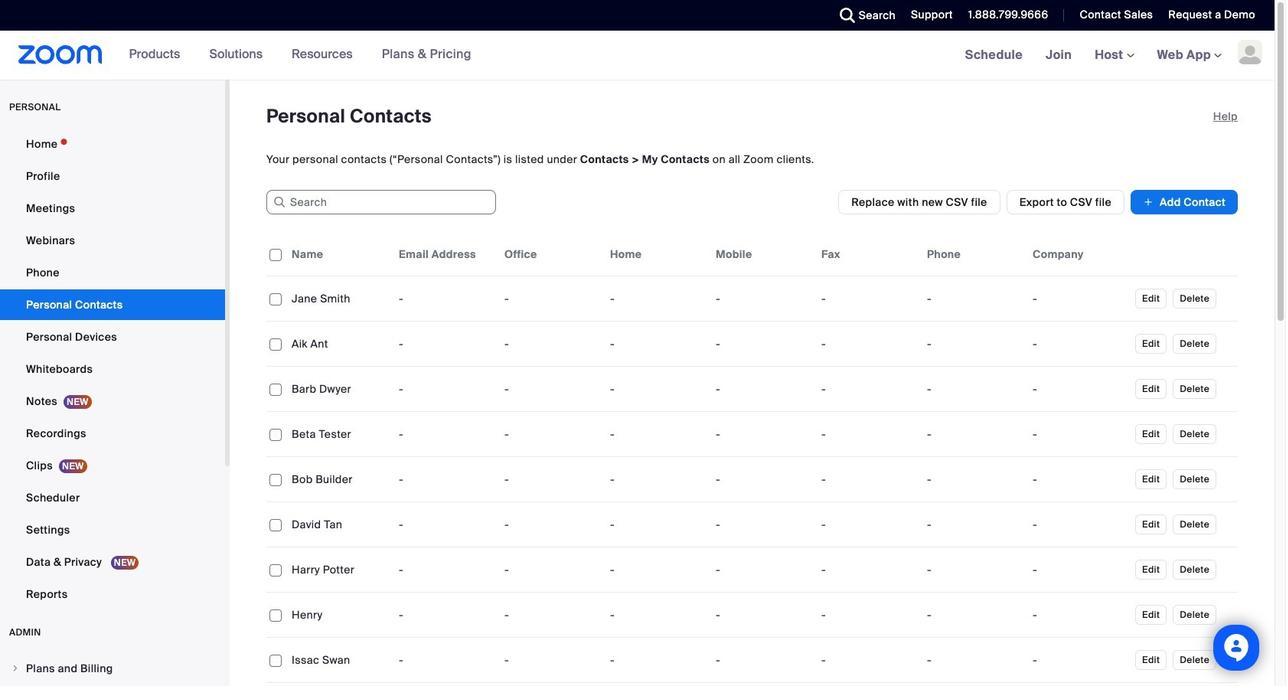 Task type: locate. For each thing, give the bounding box(es) containing it.
menu item
[[0, 654, 225, 683]]

personal menu menu
[[0, 129, 225, 611]]

zoom logo image
[[18, 45, 102, 64]]

meetings navigation
[[954, 31, 1275, 80]]

profile picture image
[[1239, 40, 1263, 64]]

application
[[267, 233, 1250, 686]]

Search Contacts Input text field
[[267, 190, 496, 214]]

cell
[[921, 283, 1027, 314], [1027, 283, 1133, 314], [921, 329, 1027, 359], [1027, 329, 1133, 359], [921, 374, 1027, 404], [1027, 374, 1133, 404], [921, 419, 1027, 450], [1027, 419, 1133, 450], [921, 464, 1027, 495], [1027, 464, 1133, 495], [921, 509, 1027, 540], [1027, 509, 1133, 540], [921, 555, 1027, 585], [1027, 555, 1133, 585], [921, 600, 1027, 630], [1027, 600, 1133, 630], [921, 645, 1027, 676], [1027, 645, 1133, 676], [267, 683, 286, 686], [286, 683, 393, 686], [393, 683, 499, 686], [499, 683, 604, 686], [604, 683, 710, 686], [710, 683, 816, 686], [816, 683, 921, 686], [921, 683, 1027, 686], [1027, 683, 1133, 686], [1133, 683, 1239, 686]]

banner
[[0, 31, 1275, 80]]

right image
[[11, 664, 20, 673]]



Task type: describe. For each thing, give the bounding box(es) containing it.
product information navigation
[[102, 31, 483, 80]]

add image
[[1144, 195, 1154, 210]]



Task type: vqa. For each thing, say whether or not it's contained in the screenshot.
bottommost right icon
no



